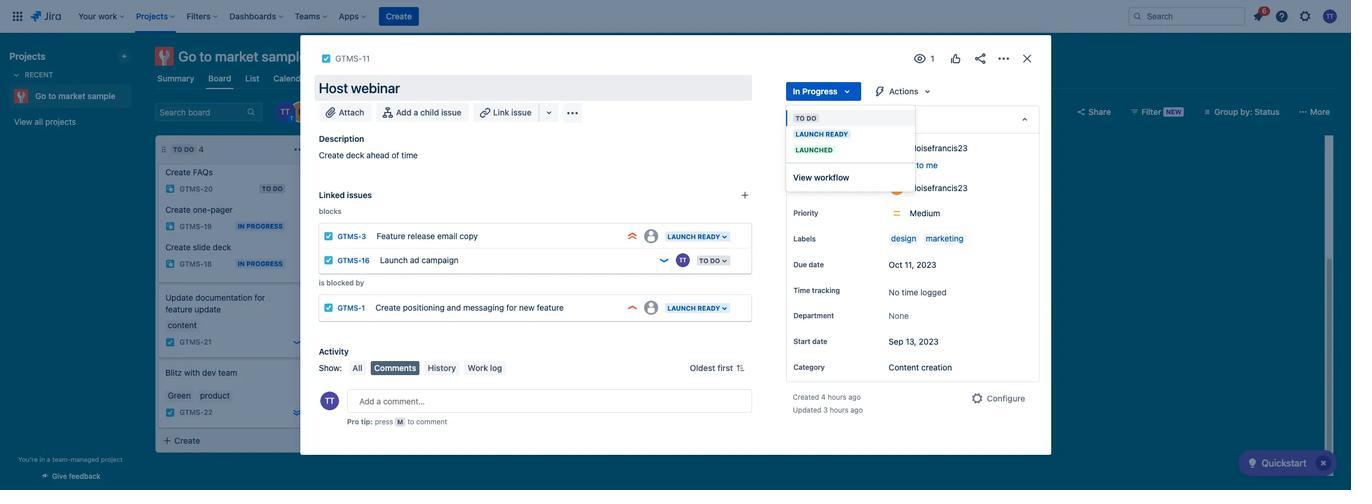 Task type: locate. For each thing, give the bounding box(es) containing it.
0 vertical spatial go to market sample
[[178, 48, 307, 65]]

announcement blog for monthly feature updates
[[497, 272, 589, 293]]

sep
[[352, 133, 365, 140], [353, 311, 366, 319], [889, 337, 904, 347]]

oct up gtms-3
[[351, 222, 365, 230]]

host webinar down gtms-10 link
[[331, 182, 381, 192]]

create inside primary element
[[386, 11, 412, 21]]

gtms-11 link up timeline
[[335, 52, 370, 66]]

time
[[794, 286, 811, 295]]

all button
[[349, 362, 366, 376]]

0 horizontal spatial create button
[[156, 431, 314, 452]]

sub task image left gtms-18 link
[[166, 260, 175, 269]]

summary
[[157, 73, 194, 83]]

1 horizontal spatial time
[[902, 288, 919, 298]]

hours right updated
[[830, 406, 849, 415]]

sep for 18 sep
[[352, 133, 365, 140]]

a
[[414, 107, 418, 117], [47, 456, 50, 464]]

done image
[[775, 129, 784, 138], [775, 129, 784, 138]]

feature inside announcement blog for monthly feature updates
[[529, 284, 556, 293]]

0 horizontal spatial time
[[402, 150, 418, 160]]

for right interviews
[[425, 356, 436, 366]]

oldest first button
[[683, 362, 752, 376]]

medium image down "priority: high" image
[[623, 317, 633, 326]]

in inside dropdown button
[[793, 86, 801, 96]]

2023 right 11, on the right of page
[[917, 260, 937, 270]]

task image
[[321, 54, 331, 63], [331, 239, 340, 248], [497, 242, 506, 251], [497, 317, 506, 326], [166, 338, 175, 348], [331, 403, 340, 413], [166, 409, 175, 418]]

3 inside the created 4 hours ago updated 3 hours ago
[[824, 406, 828, 415]]

in progress right 19 at left
[[238, 223, 283, 230]]

deck left "10"
[[346, 150, 364, 160]]

gtms-11 link inside host webinar dialog
[[335, 52, 370, 66]]

2 vertical spatial in progress
[[238, 260, 283, 268]]

create for create faqs
[[166, 167, 191, 177]]

host webinar up attach
[[319, 80, 400, 96]]

feedback down managed
[[69, 473, 101, 481]]

gtms-22 link
[[180, 408, 213, 418]]

gtms-10
[[345, 150, 377, 159]]

gtms-11 link
[[335, 52, 370, 66], [345, 239, 376, 249]]

1 sub task image from the top
[[166, 222, 175, 231]]

6 inside create banner
[[1263, 6, 1267, 15]]

in progress up documentation
[[238, 260, 283, 268]]

for right documentation
[[255, 293, 265, 303]]

create
[[386, 11, 412, 21], [319, 150, 344, 160], [166, 167, 191, 177], [166, 205, 191, 215], [166, 243, 191, 253], [376, 303, 401, 313], [174, 436, 200, 446]]

3 right 0
[[189, 135, 195, 145]]

add app image
[[566, 106, 580, 120]]

tab list
[[148, 68, 1345, 89]]

sub task image left gtms-19 link at the top left of the page
[[166, 222, 175, 231]]

launch for launch ready
[[796, 130, 824, 138]]

timeline link
[[320, 68, 358, 89]]

to
[[796, 114, 805, 122], [173, 146, 182, 153], [262, 185, 271, 193]]

3
[[189, 135, 195, 145], [362, 232, 366, 241], [824, 406, 828, 415]]

for up updates
[[575, 272, 586, 282]]

11 october 2023 image
[[333, 221, 343, 231], [333, 221, 343, 231]]

due date
[[794, 261, 824, 269]]

you're in a team-managed project
[[18, 456, 123, 464]]

host up blocks
[[331, 182, 349, 192]]

to inside button
[[917, 160, 924, 170]]

4 right /
[[199, 144, 204, 154]]

reports
[[485, 73, 515, 83]]

task image up the "gtms-16" link
[[331, 239, 340, 248]]

to down 0
[[173, 146, 182, 153]]

lowest image
[[292, 409, 302, 418]]

publish
[[331, 271, 359, 281]]

quickstart button
[[1239, 451, 1338, 477]]

ago
[[849, 393, 861, 402], [851, 406, 863, 415]]

menu bar
[[347, 362, 508, 376]]

gtms- inside gtms-15 link
[[345, 404, 369, 412]]

0 vertical spatial create button
[[379, 7, 419, 26]]

do inside host webinar dialog
[[807, 114, 817, 122]]

terry turtle image right priority: low icon
[[676, 254, 690, 268]]

2 horizontal spatial to
[[796, 114, 805, 122]]

medium image
[[441, 239, 451, 248], [623, 317, 633, 326]]

2 vertical spatial to
[[262, 185, 271, 193]]

sep for 25 sep
[[353, 311, 366, 319]]

0 vertical spatial gtms-11
[[335, 53, 370, 63]]

11 inside host webinar dialog
[[363, 53, 370, 63]]

1 issue type: task image from the top
[[324, 232, 333, 241]]

history button
[[425, 362, 460, 376]]

go to market sample up "view all projects" link
[[35, 91, 116, 101]]

check image
[[1246, 457, 1260, 471]]

0 vertical spatial view
[[14, 117, 32, 127]]

ago right created
[[849, 393, 861, 402]]

eloisefrancis23 image
[[291, 103, 310, 122], [454, 147, 468, 161], [454, 237, 468, 251], [454, 401, 468, 415]]

list link
[[243, 68, 262, 89]]

gtms-6 link
[[511, 242, 540, 252]]

0 vertical spatial 18
[[343, 133, 351, 140]]

Add a comment… field
[[347, 390, 752, 413]]

2023 right the 13,
[[919, 337, 939, 347]]

in down description
[[339, 146, 346, 153]]

menu bar containing all
[[347, 362, 508, 376]]

1 vertical spatial 3
[[362, 232, 366, 241]]

create for create one-pager
[[166, 205, 191, 215]]

host webinar inside dialog
[[319, 80, 400, 96]]

assignee
[[794, 143, 825, 152]]

a right in
[[47, 456, 50, 464]]

progress inside in progress 5
[[347, 146, 384, 153]]

launch
[[796, 130, 824, 138], [380, 255, 408, 265]]

comments
[[374, 363, 416, 373]]

for inside host webinar dialog
[[507, 303, 517, 313]]

sample up "view all projects" link
[[88, 91, 116, 101]]

1 horizontal spatial feedback
[[331, 367, 366, 377]]

sep inside host webinar dialog
[[889, 337, 904, 347]]

task image left gtms-6 link
[[497, 242, 506, 251]]

5
[[389, 144, 394, 154]]

0 horizontal spatial a
[[47, 456, 50, 464]]

eloisefrancis23
[[910, 143, 968, 153], [910, 183, 968, 193]]

configure link
[[964, 390, 1033, 409]]

pages
[[408, 73, 432, 83]]

feature down the announcement
[[529, 284, 556, 293]]

launch up assignee
[[796, 130, 824, 138]]

go to market sample link
[[9, 85, 127, 108]]

1 horizontal spatial do
[[273, 185, 283, 193]]

start
[[794, 338, 811, 347]]

press
[[375, 418, 393, 427]]

1 horizontal spatial terry turtle image
[[676, 254, 690, 268]]

webinar inside dialog
[[351, 80, 400, 96]]

date for due date
[[809, 261, 824, 269]]

launch for launch ad campaign
[[380, 255, 408, 265]]

go up summary
[[178, 48, 197, 65]]

project settings link
[[591, 68, 657, 89]]

do left linked
[[273, 185, 283, 193]]

1 horizontal spatial to
[[262, 185, 271, 193]]

0 horizontal spatial launch
[[380, 255, 408, 265]]

gtms-19
[[180, 222, 212, 231]]

time right of
[[402, 150, 418, 160]]

0 vertical spatial in progress
[[793, 86, 838, 96]]

task image left gtms-22 'link'
[[166, 409, 175, 418]]

gtms-22
[[180, 409, 213, 418]]

feature
[[529, 284, 556, 293], [537, 303, 564, 313], [166, 305, 192, 315]]

all
[[353, 363, 363, 373]]

1 horizontal spatial a
[[414, 107, 418, 117]]

0 vertical spatial deck
[[346, 150, 364, 160]]

do down /
[[184, 146, 194, 153]]

0 vertical spatial 4
[[199, 144, 204, 154]]

issue inside button
[[512, 107, 532, 117]]

to inside host webinar dialog
[[796, 114, 805, 122]]

in up details
[[793, 86, 801, 96]]

1 vertical spatial 4
[[822, 393, 826, 402]]

view for view workflow
[[794, 173, 812, 183]]

to up board
[[200, 48, 212, 65]]

0 vertical spatial time
[[402, 150, 418, 160]]

1 vertical spatial ago
[[851, 406, 863, 415]]

view up reporter
[[794, 173, 812, 183]]

to right the 20
[[262, 185, 271, 193]]

2 issue type: task image from the top
[[324, 256, 333, 265]]

task image for gtms-15
[[331, 403, 340, 413]]

faqs
[[193, 167, 213, 177]]

for inside announcement blog for monthly feature updates
[[575, 272, 586, 282]]

hours right created
[[828, 393, 847, 402]]

priority: high image
[[627, 302, 639, 314]]

1 horizontal spatial to do
[[796, 114, 817, 122]]

sub task image
[[166, 184, 175, 194]]

to right m
[[408, 418, 414, 427]]

1 vertical spatial issue type: task image
[[324, 256, 333, 265]]

1 vertical spatial oct
[[889, 260, 903, 270]]

1 vertical spatial in progress
[[238, 223, 283, 230]]

issue type: task image for feature release email copy
[[324, 232, 333, 241]]

eloisefrancis23 down me
[[910, 183, 968, 193]]

project
[[593, 73, 621, 83]]

0 vertical spatial terry turtle image
[[276, 103, 295, 122]]

view workflow button
[[787, 164, 916, 192]]

2 eloisefrancis23 from the top
[[910, 183, 968, 193]]

task image left gtms-15 link
[[331, 403, 340, 413]]

newest first image
[[736, 364, 745, 373]]

progress
[[803, 86, 838, 96], [347, 146, 384, 153], [247, 223, 283, 230], [247, 260, 283, 268]]

gtms-15
[[345, 404, 377, 412]]

18 september 2023 image
[[333, 132, 343, 141]]

1 vertical spatial webinar
[[351, 182, 381, 192]]

view left all
[[14, 117, 32, 127]]

2023 for oct 11, 2023
[[917, 260, 937, 270]]

issue type: task image left gtms-3
[[324, 232, 333, 241]]

feedback down the conduct
[[331, 367, 366, 377]]

jira image
[[31, 9, 61, 23], [31, 9, 61, 23]]

forms
[[370, 73, 394, 83]]

view inside button
[[794, 173, 812, 183]]

forms link
[[367, 68, 396, 89]]

create for create deck ahead of time
[[319, 150, 344, 160]]

gtms- inside gtms-10 link
[[345, 150, 369, 159]]

2 vertical spatial 3
[[824, 406, 828, 415]]

0 horizontal spatial 6
[[535, 242, 540, 251]]

0 vertical spatial eloisefrancis23
[[910, 143, 968, 153]]

1 vertical spatial time
[[902, 288, 919, 298]]

0 horizontal spatial 3
[[189, 135, 195, 145]]

create one-pager
[[166, 205, 233, 215]]

1 horizontal spatial 3
[[362, 232, 366, 241]]

gtms- inside gtms-18 link
[[180, 260, 204, 269]]

linked
[[319, 190, 345, 200]]

1 horizontal spatial oct
[[889, 260, 903, 270]]

no
[[889, 288, 900, 298]]

gtms-
[[335, 53, 363, 63], [345, 150, 369, 159], [180, 185, 204, 194], [180, 222, 204, 231], [338, 232, 362, 241], [345, 239, 369, 248], [511, 242, 535, 251], [338, 257, 362, 265], [180, 260, 204, 269], [338, 304, 362, 313], [511, 317, 535, 326], [180, 338, 204, 347], [345, 404, 369, 412], [180, 409, 204, 418]]

webinar down the copy link to issue image
[[351, 80, 400, 96]]

sep up in progress 5
[[352, 133, 365, 140]]

gtms-7 link
[[511, 317, 539, 327]]

create for create positioning and messaging for new feature
[[376, 303, 401, 313]]

sample up calendar
[[262, 48, 307, 65]]

1 horizontal spatial 4
[[822, 393, 826, 402]]

to left me
[[917, 160, 924, 170]]

create button inside primary element
[[379, 7, 419, 26]]

medium image up the campaign
[[441, 239, 451, 248]]

task image down messaging
[[497, 317, 506, 326]]

0 vertical spatial a
[[414, 107, 418, 117]]

no time logged
[[889, 288, 947, 298]]

sub task image
[[166, 222, 175, 231], [166, 260, 175, 269]]

0 vertical spatial market
[[215, 48, 259, 65]]

date right 'due' in the bottom right of the page
[[809, 261, 824, 269]]

team
[[218, 368, 237, 378]]

1 vertical spatial feedback
[[69, 473, 101, 481]]

do inside to do 4
[[184, 146, 194, 153]]

link
[[493, 107, 509, 117]]

oct left 11, on the right of page
[[889, 260, 903, 270]]

collapse recent projects image
[[9, 68, 23, 82]]

1 webinar from the top
[[351, 80, 400, 96]]

1 vertical spatial deck
[[213, 243, 231, 253]]

0 vertical spatial gtms-11 link
[[335, 52, 370, 66]]

issue right the link
[[512, 107, 532, 117]]

task image up timeline
[[321, 54, 331, 63]]

1 horizontal spatial go
[[178, 48, 197, 65]]

history
[[428, 363, 456, 373]]

1 horizontal spatial launch
[[796, 130, 824, 138]]

1 vertical spatial launch
[[380, 255, 408, 265]]

time right "no"
[[902, 288, 919, 298]]

to up highest image at the right of the page
[[796, 114, 805, 122]]

0 horizontal spatial view
[[14, 117, 32, 127]]

1 vertical spatial eloisefrancis23
[[910, 183, 968, 193]]

terry turtle image
[[276, 103, 295, 122], [676, 254, 690, 268]]

feedback
[[331, 367, 366, 377], [69, 473, 101, 481]]

0 vertical spatial hours
[[828, 393, 847, 402]]

0 vertical spatial do
[[807, 114, 817, 122]]

eloisefrancis23 image down add a child issue
[[454, 147, 468, 161]]

in progress for create slide deck
[[238, 260, 283, 268]]

go to market sample
[[178, 48, 307, 65], [35, 91, 116, 101]]

in right 19 at left
[[238, 223, 245, 230]]

actions image
[[997, 52, 1011, 66]]

25 september 2023 image
[[333, 311, 343, 320], [333, 311, 343, 320]]

link issue button
[[473, 103, 540, 122]]

1 vertical spatial view
[[794, 173, 812, 183]]

11 up 16
[[369, 239, 376, 248]]

1 vertical spatial terry turtle image
[[676, 254, 690, 268]]

0 vertical spatial to do
[[796, 114, 817, 122]]

gtms- inside gtms-7 link
[[511, 317, 535, 326]]

task image for gtms-11
[[331, 239, 340, 248]]

go down recent
[[35, 91, 46, 101]]

feature inside host webinar dialog
[[537, 303, 564, 313]]

2 vertical spatial sep
[[889, 337, 904, 347]]

start date
[[794, 338, 828, 347]]

gtms-18 link
[[180, 259, 212, 269]]

1 horizontal spatial go to market sample
[[178, 48, 307, 65]]

add people image
[[317, 105, 331, 119]]

issue type: task image up publish
[[324, 256, 333, 265]]

1 vertical spatial to do
[[262, 185, 283, 193]]

dev
[[202, 368, 216, 378]]

issue type: task image
[[324, 232, 333, 241], [324, 256, 333, 265]]

webinar
[[351, 80, 400, 96], [351, 182, 381, 192]]

0 vertical spatial webinar
[[351, 80, 400, 96]]

0 vertical spatial 2023
[[917, 260, 937, 270]]

1 vertical spatial go to market sample
[[35, 91, 116, 101]]

is blocked by
[[319, 279, 364, 288]]

1 horizontal spatial medium image
[[623, 317, 633, 326]]

1 vertical spatial sub task image
[[166, 260, 175, 269]]

2 horizontal spatial 3
[[824, 406, 828, 415]]

a right add
[[414, 107, 418, 117]]

1 vertical spatial go
[[35, 91, 46, 101]]

sep right 25
[[353, 311, 366, 319]]

view all projects
[[14, 117, 76, 127]]

3 down 11 oct
[[362, 232, 366, 241]]

deck right slide
[[213, 243, 231, 253]]

host webinar dialog
[[300, 35, 1052, 456]]

time tracking
[[794, 286, 840, 295]]

0 horizontal spatial deck
[[213, 243, 231, 253]]

1 vertical spatial create button
[[156, 431, 314, 452]]

dismiss quickstart image
[[1315, 454, 1334, 473]]

update
[[195, 305, 221, 315]]

recent
[[25, 70, 53, 79]]

1 horizontal spatial create button
[[379, 7, 419, 26]]

0 vertical spatial feedback
[[331, 367, 366, 377]]

tab list containing board
[[148, 68, 1345, 89]]

0 vertical spatial sep
[[352, 133, 365, 140]]

0 vertical spatial oct
[[351, 222, 365, 230]]

feature inside update documentation for feature update
[[166, 305, 192, 315]]

feature down update
[[166, 305, 192, 315]]

11 up gtms-3
[[343, 222, 349, 230]]

host up "add people" icon
[[319, 80, 348, 96]]

update
[[166, 293, 193, 303]]

issue inside button
[[441, 107, 462, 117]]

sep left the 13,
[[889, 337, 904, 347]]

1 vertical spatial 6
[[535, 242, 540, 251]]

in progress 5
[[339, 144, 394, 154]]

blog
[[556, 272, 573, 282]]

to
[[200, 48, 212, 65], [48, 91, 56, 101], [917, 160, 924, 170], [408, 418, 414, 427]]

for left new
[[507, 303, 517, 313]]

0 vertical spatial go
[[178, 48, 197, 65]]

menu bar inside host webinar dialog
[[347, 362, 508, 376]]

to do 4
[[173, 144, 204, 154]]

settings
[[623, 73, 654, 83]]

gtms- inside gtms-21 link
[[180, 338, 204, 347]]

0 vertical spatial 6
[[1263, 6, 1267, 15]]

gtms-15 link
[[345, 403, 377, 413]]

2 issue from the left
[[512, 107, 532, 117]]

issue right child
[[441, 107, 462, 117]]

gtms-11 up 16
[[345, 239, 376, 248]]

link web pages and more image
[[542, 106, 556, 120]]

terry turtle image down calendar link
[[276, 103, 295, 122]]

feature up 7 on the left bottom of the page
[[537, 303, 564, 313]]

4
[[199, 144, 204, 154], [822, 393, 826, 402]]

launch up docs
[[380, 255, 408, 265]]

1 vertical spatial do
[[184, 146, 194, 153]]

go to market sample up list
[[178, 48, 307, 65]]

2 sub task image from the top
[[166, 260, 175, 269]]

do up launch ready
[[807, 114, 817, 122]]

gtms-11 link up 16
[[345, 239, 376, 249]]

release
[[408, 231, 435, 241]]

for inside the conduct user interviews for feedback
[[425, 356, 436, 366]]

ago right updated
[[851, 406, 863, 415]]

copy link to issue image
[[368, 53, 377, 63]]

2 vertical spatial do
[[273, 185, 283, 193]]

task image for gtms-22
[[166, 409, 175, 418]]

progress inside in progress dropdown button
[[803, 86, 838, 96]]

host
[[319, 80, 348, 96], [331, 182, 349, 192]]

4 right created
[[822, 393, 826, 402]]

date right 'start'
[[813, 338, 828, 347]]

view workflow
[[794, 173, 850, 183]]

to down recent
[[48, 91, 56, 101]]

1 eloisefrancis23 from the top
[[910, 143, 968, 153]]

webinar down create deck ahead of time
[[351, 182, 381, 192]]

0 horizontal spatial medium image
[[441, 239, 451, 248]]

1 vertical spatial sep
[[353, 311, 366, 319]]

work log button
[[465, 362, 506, 376]]

assign to me
[[889, 160, 938, 170]]

blitz
[[166, 368, 182, 378]]

tracking
[[812, 286, 840, 295]]

task image left gtms-21 link
[[166, 338, 175, 348]]

in progress
[[793, 86, 838, 96], [238, 223, 283, 230], [238, 260, 283, 268]]

market up "view all projects" link
[[58, 91, 85, 101]]

0 vertical spatial host webinar
[[319, 80, 400, 96]]

3 right updated
[[824, 406, 828, 415]]

0 vertical spatial launch
[[796, 130, 824, 138]]

creation
[[922, 363, 953, 373]]

1 issue from the left
[[441, 107, 462, 117]]

market up list
[[215, 48, 259, 65]]

docs
[[393, 271, 411, 281]]

sub task image for create one-pager
[[166, 222, 175, 231]]

1 vertical spatial 18
[[204, 260, 212, 269]]

0 horizontal spatial to
[[173, 146, 182, 153]]

gtms-11 up timeline
[[335, 53, 370, 63]]

18 september 2023 image
[[333, 132, 343, 141]]

11 up forms
[[363, 53, 370, 63]]

slide
[[193, 243, 211, 253]]

eloisefrancis23 up me
[[910, 143, 968, 153]]

priority: highest image
[[627, 231, 639, 242]]

0 vertical spatial 11
[[363, 53, 370, 63]]

in progress up details
[[793, 86, 838, 96]]

2 horizontal spatial do
[[807, 114, 817, 122]]



Task type: describe. For each thing, give the bounding box(es) containing it.
share image
[[974, 52, 988, 66]]

1 vertical spatial a
[[47, 456, 50, 464]]

2023 for sep 13, 2023
[[919, 337, 939, 347]]

low image
[[292, 338, 302, 348]]

assign
[[889, 160, 915, 170]]

gtms-10 link
[[345, 149, 377, 159]]

department
[[794, 312, 835, 321]]

one-
[[193, 205, 211, 215]]

task image for gtms-7
[[497, 317, 506, 326]]

4 inside the created 4 hours ago updated 3 hours ago
[[822, 393, 826, 402]]

attach
[[339, 107, 365, 117]]

primary element
[[7, 0, 1129, 33]]

add
[[396, 107, 412, 117]]

publish support docs
[[331, 271, 411, 281]]

highest image
[[789, 129, 798, 138]]

add a child issue
[[396, 107, 462, 117]]

workflow
[[815, 173, 850, 183]]

gtms-6
[[511, 242, 540, 251]]

comments button
[[371, 362, 420, 376]]

in up documentation
[[238, 260, 245, 268]]

in
[[40, 456, 45, 464]]

create positioning and messaging for new feature
[[376, 303, 564, 313]]

issues
[[446, 73, 471, 83]]

quickstart
[[1262, 458, 1307, 469]]

high image
[[623, 242, 633, 251]]

gtms-21
[[180, 338, 212, 347]]

actions
[[890, 86, 919, 96]]

reporter
[[794, 183, 824, 192]]

gtms- inside the gtms-20 link
[[180, 185, 204, 194]]

feedback inside give feedback button
[[69, 473, 101, 481]]

due
[[794, 261, 807, 269]]

1 vertical spatial medium image
[[623, 317, 633, 326]]

25
[[343, 311, 351, 319]]

gtms-16 link
[[338, 257, 370, 265]]

issue type: task image for launch ad campaign
[[324, 256, 333, 265]]

0 horizontal spatial oct
[[351, 222, 365, 230]]

1 horizontal spatial market
[[215, 48, 259, 65]]

calendar
[[274, 73, 309, 83]]

first
[[718, 363, 733, 373]]

messaging
[[463, 303, 504, 313]]

show:
[[319, 363, 342, 373]]

for inside update documentation for feature update
[[255, 293, 265, 303]]

linked issues
[[319, 190, 372, 200]]

eloisefrancis23 image up the campaign
[[454, 237, 468, 251]]

view for view all projects
[[14, 117, 32, 127]]

gtms- inside gtms-22 'link'
[[180, 409, 204, 418]]

20
[[204, 185, 213, 194]]

gtms- inside gtms-6 link
[[511, 242, 535, 251]]

pro
[[347, 418, 359, 427]]

profile image of terry turtle image
[[320, 392, 339, 411]]

documentation
[[195, 293, 252, 303]]

announcement
[[497, 272, 554, 282]]

conduct user interviews for feedback
[[331, 356, 436, 377]]

Search field
[[1129, 7, 1246, 26]]

interviews
[[384, 356, 423, 366]]

create deck ahead of time
[[319, 150, 418, 160]]

1 vertical spatial market
[[58, 91, 85, 101]]

task image for gtms-6
[[497, 242, 506, 251]]

11 oct
[[343, 222, 365, 230]]

updated
[[793, 406, 822, 415]]

1 vertical spatial gtms-11
[[345, 239, 376, 248]]

create faqs
[[166, 167, 213, 177]]

task image for gtms-21
[[166, 338, 175, 348]]

link an issue image
[[740, 191, 750, 200]]

in progress inside dropdown button
[[793, 86, 838, 96]]

1 vertical spatial sample
[[88, 91, 116, 101]]

0 horizontal spatial 18
[[204, 260, 212, 269]]

vote options: no one has voted for this issue yet. image
[[949, 52, 963, 66]]

gtms- inside gtms-19 link
[[180, 222, 204, 231]]

medium
[[910, 208, 941, 218]]

none
[[889, 311, 909, 321]]

feedback inside the conduct user interviews for feedback
[[331, 367, 366, 377]]

details element
[[786, 106, 1040, 134]]

0 vertical spatial sample
[[262, 48, 307, 65]]

11,
[[905, 260, 915, 270]]

issue type: task image
[[324, 303, 333, 313]]

gtms-1 link
[[338, 304, 365, 313]]

campaign
[[422, 255, 459, 265]]

is
[[319, 279, 325, 288]]

gtms-11 inside host webinar dialog
[[335, 53, 370, 63]]

1 vertical spatial host webinar
[[331, 182, 381, 192]]

pages link
[[406, 68, 434, 89]]

search image
[[1133, 12, 1143, 21]]

18 sep
[[343, 133, 365, 140]]

oct inside host webinar dialog
[[889, 260, 903, 270]]

1 vertical spatial 11
[[343, 222, 349, 230]]

host inside dialog
[[319, 80, 348, 96]]

create slide deck
[[166, 243, 231, 253]]

0 horizontal spatial terry turtle image
[[276, 103, 295, 122]]

to do inside host webinar dialog
[[796, 114, 817, 122]]

updates
[[558, 284, 589, 293]]

22
[[204, 409, 213, 418]]

me
[[927, 160, 938, 170]]

priority
[[794, 209, 819, 218]]

2 webinar from the top
[[351, 182, 381, 192]]

1 vertical spatial hours
[[830, 406, 849, 415]]

deck inside host webinar dialog
[[346, 150, 364, 160]]

close image
[[1020, 52, 1035, 66]]

Search board text field
[[156, 104, 245, 120]]

2 vertical spatial 11
[[369, 239, 376, 248]]

content creation
[[889, 363, 953, 373]]

terry turtle image inside host webinar dialog
[[676, 254, 690, 268]]

a inside button
[[414, 107, 418, 117]]

reporter pin to top. only you can see pinned fields. image
[[826, 183, 835, 193]]

0 horizontal spatial go
[[35, 91, 46, 101]]

create for create slide deck
[[166, 243, 191, 253]]

0 horizontal spatial 4
[[199, 144, 204, 154]]

in progress for create one-pager
[[238, 223, 283, 230]]

0 vertical spatial 3
[[189, 135, 195, 145]]

sub task image for create slide deck
[[166, 260, 175, 269]]

gtms-18
[[180, 260, 212, 269]]

team-
[[52, 456, 71, 464]]

launch ad campaign
[[380, 255, 459, 265]]

feature release email copy
[[377, 231, 478, 241]]

user
[[366, 356, 382, 366]]

conduct
[[331, 356, 363, 366]]

by
[[356, 279, 364, 288]]

ready
[[826, 130, 849, 138]]

1 vertical spatial gtms-11 link
[[345, 239, 376, 249]]

pager
[[211, 205, 233, 215]]

issues
[[347, 190, 372, 200]]

0 horizontal spatial go to market sample
[[35, 91, 116, 101]]

/
[[187, 135, 189, 145]]

13,
[[906, 337, 917, 347]]

date for start date
[[813, 338, 828, 347]]

eloisefrancis23 image left "add people" icon
[[291, 103, 310, 122]]

to inside to do 4
[[173, 146, 182, 153]]

in inside in progress 5
[[339, 146, 346, 153]]

task image
[[331, 150, 340, 159]]

blitz with dev team
[[166, 368, 237, 378]]

priority: low image
[[658, 255, 670, 266]]

assign to me button
[[889, 160, 1028, 171]]

0 vertical spatial ago
[[849, 393, 861, 402]]

eloisefrancis23 image down work
[[454, 401, 468, 415]]

child
[[421, 107, 439, 117]]

positioning
[[403, 303, 445, 313]]

m
[[398, 419, 403, 426]]

1 vertical spatial host
[[331, 182, 349, 192]]

managed
[[71, 456, 99, 464]]

1 horizontal spatial 18
[[343, 133, 351, 140]]

summary link
[[155, 68, 197, 89]]

activity
[[319, 347, 349, 357]]

gtms-20 link
[[180, 184, 213, 194]]

with
[[184, 368, 200, 378]]

of
[[392, 150, 399, 160]]

tip:
[[361, 418, 373, 427]]

16
[[362, 257, 370, 265]]

gtms-7
[[511, 317, 539, 326]]

19
[[204, 222, 212, 231]]

create banner
[[0, 0, 1352, 33]]

gtms-16
[[338, 257, 370, 265]]

gtms-3
[[338, 232, 366, 241]]



Task type: vqa. For each thing, say whether or not it's contained in the screenshot.
Due date
yes



